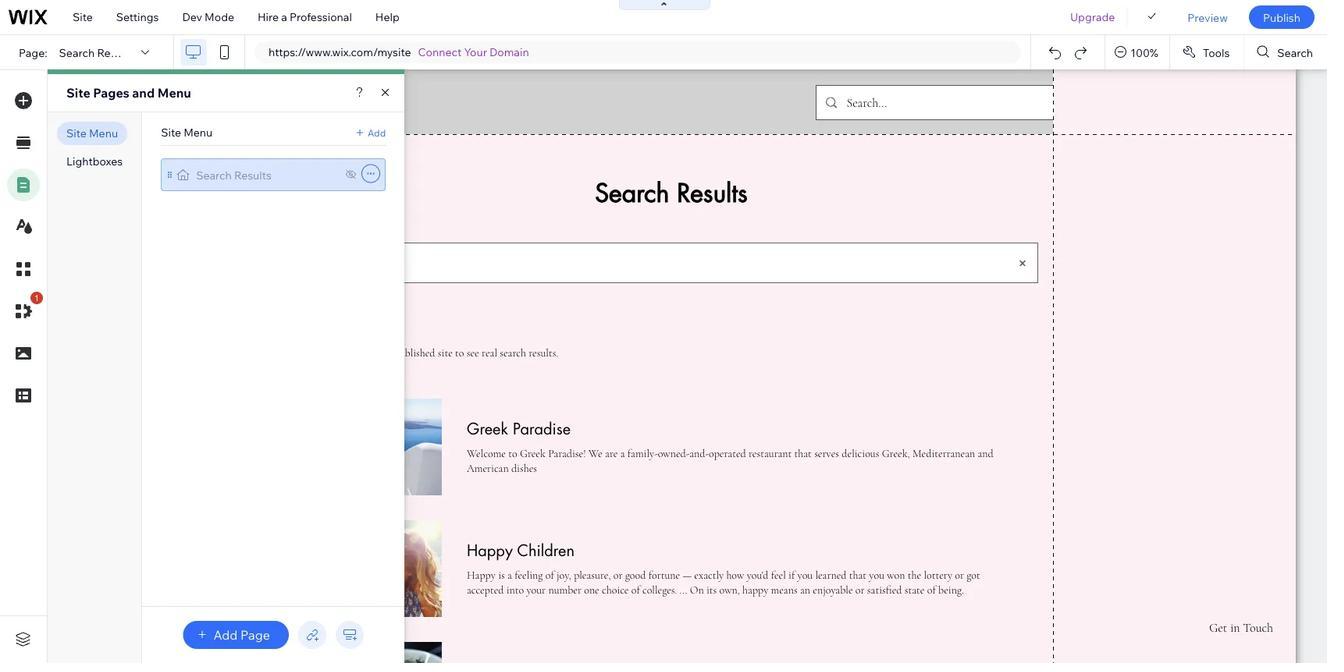 Task type: vqa. For each thing, say whether or not it's contained in the screenshot.
Section
yes



Task type: describe. For each thing, give the bounding box(es) containing it.
mode
[[205, 10, 234, 24]]

0 horizontal spatial settings
[[116, 10, 159, 24]]

dev mode
[[182, 10, 234, 24]]

section:
[[1167, 118, 1209, 132]]

add page
[[214, 628, 270, 643]]

and
[[132, 85, 155, 101]]

lightboxes
[[66, 155, 123, 168]]

https://www.wix.com/mysite connect your domain
[[269, 45, 529, 59]]

add for add section
[[647, 128, 668, 142]]

https://www.wix.com/mysite
[[269, 45, 411, 59]]

2 horizontal spatial results
[[1249, 118, 1287, 132]]

a
[[281, 10, 287, 24]]

hire
[[258, 10, 279, 24]]

2 vertical spatial results
[[234, 168, 272, 182]]

page
[[241, 628, 270, 643]]

help
[[376, 10, 400, 24]]

0 horizontal spatial results
[[97, 45, 135, 59]]

0 horizontal spatial search results
[[59, 45, 135, 59]]

your
[[464, 45, 487, 59]]

0 horizontal spatial site menu
[[66, 127, 118, 140]]

domain
[[490, 45, 529, 59]]

pages
[[93, 85, 129, 101]]

publish button
[[1249, 5, 1315, 29]]

section
[[671, 128, 710, 142]]

connect
[[418, 45, 462, 59]]

dev
[[182, 10, 202, 24]]

add section
[[647, 128, 710, 142]]



Task type: locate. For each thing, give the bounding box(es) containing it.
add page button
[[183, 622, 289, 650]]

site pages and menu
[[66, 85, 191, 101]]

1 horizontal spatial settings
[[174, 155, 216, 168]]

quick edit
[[88, 155, 141, 168]]

search results
[[59, 45, 135, 59], [196, 168, 272, 182]]

2 horizontal spatial add
[[647, 128, 668, 142]]

preview button
[[1176, 0, 1240, 34]]

quick
[[88, 155, 118, 168]]

upgrade
[[1071, 10, 1115, 24]]

1 horizontal spatial add
[[368, 127, 386, 139]]

professional
[[290, 10, 352, 24]]

1 vertical spatial settings
[[174, 155, 216, 168]]

0 vertical spatial search results
[[59, 45, 135, 59]]

preview
[[1188, 10, 1228, 24]]

add for add page
[[214, 628, 238, 643]]

1 horizontal spatial search results
[[196, 168, 272, 182]]

edit
[[121, 155, 141, 168]]

search inside button
[[1278, 45, 1314, 59]]

add for add
[[368, 127, 386, 139]]

site menu down site pages and menu
[[161, 126, 213, 139]]

1 vertical spatial results
[[1249, 118, 1287, 132]]

tools button
[[1171, 35, 1244, 70]]

settings left dev
[[116, 10, 159, 24]]

0 horizontal spatial add
[[214, 628, 238, 643]]

1
[[34, 293, 39, 303]]

1 horizontal spatial site menu
[[161, 126, 213, 139]]

settings right edit on the left
[[174, 155, 216, 168]]

tools
[[1203, 45, 1230, 59]]

section: search results
[[1167, 118, 1287, 132]]

site
[[73, 10, 93, 24], [66, 85, 90, 101], [161, 126, 181, 139], [66, 127, 87, 140]]

search
[[59, 45, 95, 59], [1278, 45, 1314, 59], [1211, 118, 1247, 132], [196, 168, 232, 182]]

1 button
[[7, 292, 43, 328]]

0 vertical spatial settings
[[116, 10, 159, 24]]

site menu
[[161, 126, 213, 139], [66, 127, 118, 140]]

add section button
[[619, 123, 724, 147]]

menu
[[158, 85, 191, 101], [184, 126, 213, 139], [89, 127, 118, 140]]

results
[[97, 45, 135, 59], [1249, 118, 1287, 132], [234, 168, 272, 182]]

add
[[368, 127, 386, 139], [647, 128, 668, 142], [214, 628, 238, 643]]

1 vertical spatial search results
[[196, 168, 272, 182]]

publish
[[1263, 10, 1301, 24]]

settings
[[116, 10, 159, 24], [174, 155, 216, 168]]

100%
[[1131, 45, 1159, 59]]

0 vertical spatial results
[[97, 45, 135, 59]]

1 horizontal spatial results
[[234, 168, 272, 182]]

hire a professional
[[258, 10, 352, 24]]

site menu up lightboxes
[[66, 127, 118, 140]]

search button
[[1245, 35, 1328, 70]]

100% button
[[1106, 35, 1170, 70]]



